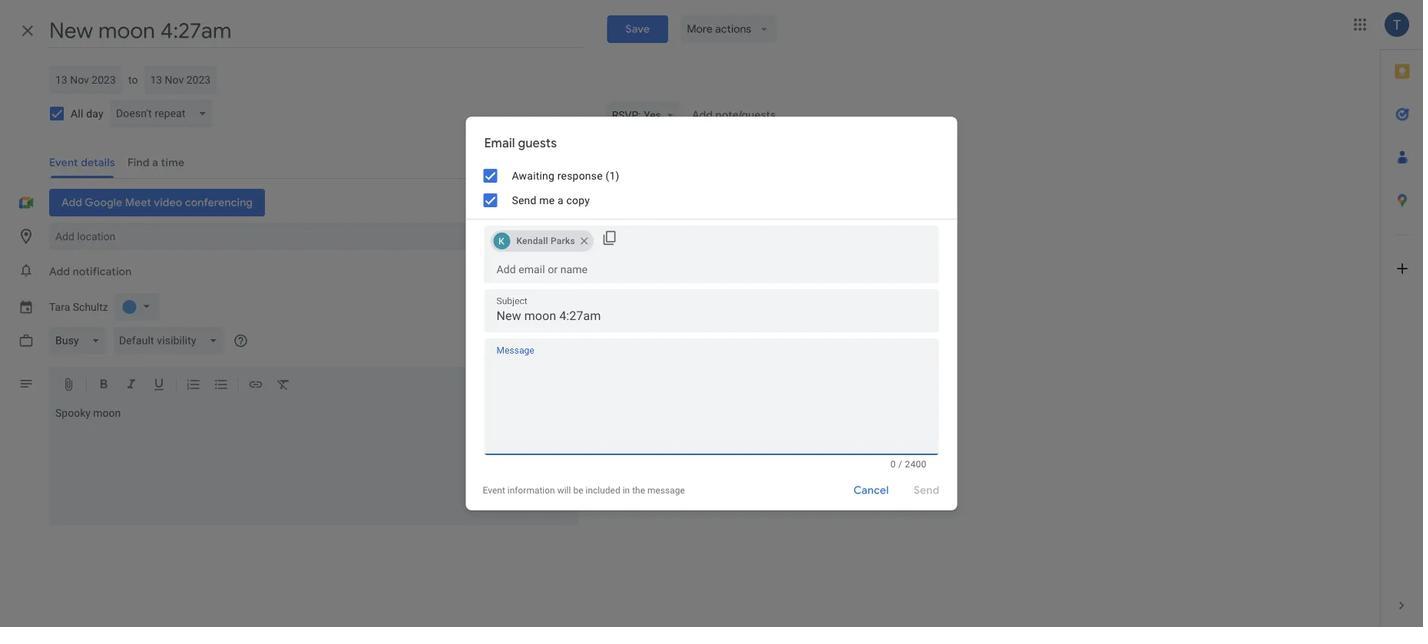Task type: describe. For each thing, give the bounding box(es) containing it.
schultz for tara schultz organiser
[[658, 274, 693, 286]]

awaiting response (1)
[[512, 169, 619, 182]]

cancel
[[854, 484, 889, 498]]

see
[[631, 447, 648, 460]]

calendar
[[611, 341, 654, 353]]

be for will
[[573, 485, 583, 496]]

see guest list
[[631, 447, 695, 460]]

message
[[647, 485, 685, 496]]

tara schultz, attending, organiser tree item
[[591, 270, 862, 303]]

2 guests
[[604, 238, 645, 250]]

cancel button
[[847, 472, 896, 509]]

Title text field
[[49, 14, 583, 48]]

0 / 2400
[[891, 459, 927, 470]]

spooky
[[55, 407, 91, 420]]

event information will be included in the message
[[483, 485, 685, 496]]

send
[[512, 194, 537, 207]]

spooky moon
[[55, 407, 121, 420]]

none text field inside email guests dialog
[[497, 305, 927, 327]]

notification
[[73, 265, 132, 279]]

add notification button
[[43, 258, 138, 286]]

will
[[557, 485, 571, 496]]

the
[[632, 485, 645, 496]]

remove formatting image
[[276, 377, 291, 395]]

formatting options toolbar
[[49, 367, 579, 404]]

guests invited to this event. tree
[[591, 270, 862, 327]]

*
[[604, 341, 608, 353]]

/
[[898, 459, 902, 470]]

(1)
[[606, 169, 619, 182]]

be for cannot
[[692, 341, 704, 353]]

shown
[[706, 341, 738, 353]]

2400
[[905, 459, 927, 470]]

bold image
[[96, 377, 111, 395]]



Task type: vqa. For each thing, say whether or not it's contained in the screenshot.
Tara Schultz's THE SCHULTZ
yes



Task type: locate. For each thing, give the bounding box(es) containing it.
awaiting
[[512, 169, 555, 182]]

guests for email guests
[[518, 136, 557, 151]]

copy
[[566, 194, 590, 207]]

0 horizontal spatial schultz
[[73, 301, 108, 314]]

1 horizontal spatial tara
[[634, 274, 655, 286]]

be
[[692, 341, 704, 353], [573, 485, 583, 496]]

none text field inside email guests dialog
[[484, 356, 939, 449]]

bulleted list image
[[214, 377, 229, 395]]

tara for tara schultz organiser
[[634, 274, 655, 286]]

1 vertical spatial guests
[[612, 238, 645, 250]]

0
[[891, 459, 896, 470]]

0 vertical spatial schultz
[[658, 274, 693, 286]]

response
[[557, 169, 603, 182]]

day
[[86, 107, 104, 120]]

numbered list image
[[186, 377, 201, 395]]

1 vertical spatial tara
[[49, 301, 70, 314]]

guests up the awaiting
[[518, 136, 557, 151]]

add note/guests
[[692, 108, 776, 122]]

0 horizontal spatial be
[[573, 485, 583, 496]]

0 horizontal spatial add
[[49, 265, 70, 279]]

guest
[[651, 447, 678, 460]]

send me a copy
[[512, 194, 590, 207]]

me
[[539, 194, 555, 207]]

be inside email guests dialog
[[573, 485, 583, 496]]

schultz up organiser
[[658, 274, 693, 286]]

organiser
[[634, 289, 674, 300]]

0 vertical spatial tara
[[634, 274, 655, 286]]

1 horizontal spatial be
[[692, 341, 704, 353]]

1 horizontal spatial schultz
[[658, 274, 693, 286]]

0 horizontal spatial guests
[[518, 136, 557, 151]]

kendall parks, selected option
[[490, 229, 594, 253]]

add
[[692, 108, 713, 122], [49, 265, 70, 279]]

None text field
[[484, 356, 939, 449]]

email guests dialog
[[466, 117, 957, 511]]

guests inside dialog
[[518, 136, 557, 151]]

0 vertical spatial add
[[692, 108, 713, 122]]

2
[[604, 238, 610, 250]]

tara
[[634, 274, 655, 286], [49, 301, 70, 314]]

insert link image
[[248, 377, 263, 395]]

tara for tara schultz
[[49, 301, 70, 314]]

tara up organiser
[[634, 274, 655, 286]]

cannot
[[656, 341, 689, 353]]

tara down add notification button
[[49, 301, 70, 314]]

0 vertical spatial be
[[692, 341, 704, 353]]

event
[[483, 485, 505, 496]]

add for add note/guests
[[692, 108, 713, 122]]

tara inside "tara schultz organiser"
[[634, 274, 655, 286]]

be left 'shown'
[[692, 341, 704, 353]]

add notification
[[49, 265, 132, 279]]

1 horizontal spatial guests
[[612, 238, 645, 250]]

email guests
[[484, 136, 557, 151]]

guests right 2
[[612, 238, 645, 250]]

0 horizontal spatial tara
[[49, 301, 70, 314]]

email
[[484, 136, 515, 151]]

Description text field
[[49, 407, 579, 522]]

underline image
[[151, 377, 167, 395]]

guests for 2 guests
[[612, 238, 645, 250]]

list
[[680, 447, 695, 460]]

information
[[507, 485, 555, 496]]

in
[[623, 485, 630, 496]]

Add email or name text field
[[497, 256, 927, 283]]

1 vertical spatial add
[[49, 265, 70, 279]]

tab list
[[1381, 50, 1423, 584]]

selected people list box
[[484, 226, 597, 256]]

moon
[[93, 407, 121, 420]]

schultz inside "tara schultz organiser"
[[658, 274, 693, 286]]

note/guests
[[715, 108, 776, 122]]

1 vertical spatial be
[[573, 485, 583, 496]]

save
[[626, 22, 650, 36]]

add up tara schultz
[[49, 265, 70, 279]]

to
[[128, 73, 138, 86]]

schultz for tara schultz
[[73, 301, 108, 314]]

schultz
[[658, 274, 693, 286], [73, 301, 108, 314]]

None text field
[[497, 305, 927, 327]]

tara schultz
[[49, 301, 108, 314]]

a
[[558, 194, 564, 207]]

add for add notification
[[49, 265, 70, 279]]

1 horizontal spatial add
[[692, 108, 713, 122]]

add note/guests button
[[686, 101, 782, 129]]

tara schultz organiser
[[634, 274, 693, 300]]

* calendar cannot be shown
[[604, 341, 738, 353]]

italic image
[[124, 377, 139, 395]]

schultz down add notification button
[[73, 301, 108, 314]]

0 vertical spatial guests
[[518, 136, 557, 151]]

1 vertical spatial schultz
[[73, 301, 108, 314]]

save button
[[607, 15, 668, 43]]

all day
[[71, 107, 104, 120]]

guests
[[518, 136, 557, 151], [612, 238, 645, 250]]

be right the will
[[573, 485, 583, 496]]

all
[[71, 107, 83, 120]]

add left note/guests
[[692, 108, 713, 122]]

included
[[586, 485, 620, 496]]



